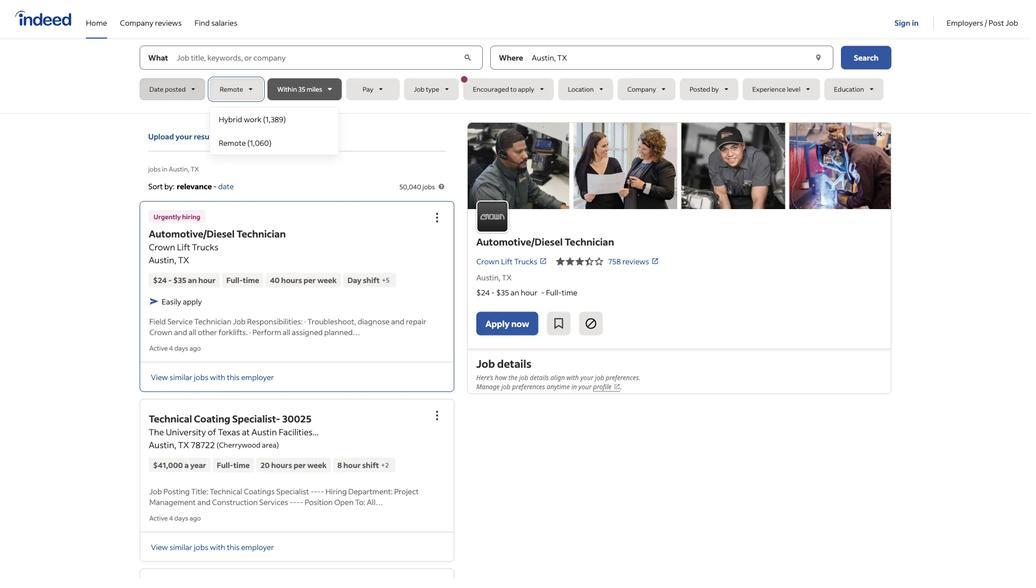 Task type: vqa. For each thing, say whether or not it's contained in the screenshot.
the Job Posting Title: Technical Coatings Specialist ---- Hiring Department: Project Management and Construction Services ---- Position Open To: All…
yes



Task type: describe. For each thing, give the bounding box(es) containing it.
lift for crown lift trucks austin, tx
[[177, 242, 190, 253]]

20
[[260, 461, 270, 471]]

jobs left help icon
[[423, 183, 435, 191]]

hour for $24 - $35 an hour - full-time
[[521, 288, 537, 298]]

find salaries link
[[195, 0, 237, 37]]

day shift + 5
[[347, 276, 390, 285]]

department:
[[348, 487, 393, 497]]

sign in
[[895, 18, 919, 27]]

how
[[495, 373, 507, 382]]

1 horizontal spatial automotive/diesel
[[476, 236, 563, 248]]

to:
[[355, 498, 365, 507]]

company button
[[618, 78, 676, 100]]

view similar jobs with this employer link for austin, tx 78722
[[151, 543, 274, 553]]

clear image for where
[[813, 52, 824, 63]]

tx inside crown lift trucks austin, tx
[[178, 255, 189, 266]]

an for $24 - $35 an hour
[[188, 276, 197, 285]]

$35 for $24 - $35 an hour
[[173, 276, 186, 285]]

the
[[508, 373, 518, 382]]

reviews for 758 reviews
[[622, 257, 649, 266]]

technical inside job posting title: technical coatings specialist ---- hiring department: project management and construction services ---- position open to: all…
[[210, 487, 242, 497]]

job for posting
[[149, 487, 162, 497]]

)
[[276, 441, 279, 450]]

upload your resume - let employers find you
[[148, 132, 309, 141]]

construction
[[212, 498, 258, 507]]

salaries
[[211, 18, 237, 27]]

company for company reviews
[[120, 18, 153, 27]]

within 35 miles
[[277, 85, 322, 93]]

position
[[305, 498, 333, 507]]

technical coating specialist- 30025 the university of texas at austin facilities... austin, tx 78722 ( cherrywood area )
[[149, 413, 319, 451]]

work
[[244, 114, 261, 124]]

automotive/diesel technician button
[[149, 228, 286, 240]]

$24 for $24 - $35 an hour
[[153, 276, 167, 285]]

find salaries
[[195, 18, 237, 27]]

trucks for crown lift trucks austin, tx
[[192, 242, 218, 253]]

manage job preferences anytime in your
[[476, 383, 593, 391]]

find
[[279, 132, 294, 141]]

0 vertical spatial and
[[391, 317, 404, 326]]

ago for austin, tx 78722
[[189, 515, 201, 523]]

hybrid work (1,389)
[[219, 114, 286, 124]]

you
[[295, 132, 309, 141]]

hour for $24 - $35 an hour
[[198, 276, 216, 285]]

Where field
[[530, 46, 812, 70]]

posting
[[163, 487, 190, 497]]

not interested image
[[584, 318, 597, 330]]

0 horizontal spatial apply
[[183, 297, 202, 307]]

urgently
[[154, 213, 181, 221]]

technical inside "technical coating specialist- 30025 the university of texas at austin facilities... austin, tx 78722 ( cherrywood area )"
[[149, 413, 192, 426]]

hybrid
[[219, 114, 242, 124]]

1 horizontal spatial technician
[[236, 228, 286, 240]]

a
[[184, 461, 189, 471]]

1 horizontal spatial in
[[571, 383, 577, 391]]

crown lift trucks link
[[476, 256, 547, 267]]

other
[[198, 327, 217, 337]]

full- for the university of texas at austin facilities...
[[217, 461, 233, 471]]

sign in link
[[895, 1, 920, 37]]

apply now button
[[476, 312, 538, 336]]

crown lift trucks austin, tx
[[149, 242, 218, 266]]

30025
[[282, 413, 312, 426]]

days for austin, tx
[[174, 344, 188, 353]]

time for the university of texas at austin facilities...
[[233, 461, 250, 471]]

tx up "relevance"
[[191, 165, 199, 173]]

manage
[[476, 383, 500, 391]]

tx down the crown lift trucks
[[502, 273, 512, 283]]

the
[[149, 427, 164, 438]]

1 vertical spatial your
[[580, 373, 593, 382]]

search button
[[841, 46, 891, 70]]

0 vertical spatial details
[[497, 357, 531, 371]]

0 horizontal spatial automotive/diesel
[[149, 228, 235, 240]]

pay button
[[346, 78, 400, 100]]

1 horizontal spatial job
[[519, 373, 528, 382]]

2 vertical spatial your
[[579, 383, 591, 391]]

$24 - $35 an hour - full-time
[[476, 288, 577, 298]]

hiring
[[325, 487, 347, 497]]

date posted button
[[140, 78, 205, 100]]

1 vertical spatial shift
[[362, 461, 379, 471]]

let
[[227, 132, 239, 141]]

remote button
[[210, 78, 263, 100]]

per for the university of texas at austin facilities...
[[294, 461, 306, 471]]

view similar jobs with this employer for austin, tx 78722
[[151, 543, 274, 553]]

year
[[190, 461, 206, 471]]

job type
[[414, 85, 439, 93]]

job inside employers / post job link
[[1005, 18, 1018, 27]]

encouraged to apply
[[473, 85, 534, 93]]

date
[[218, 182, 234, 191]]

$24 - $35 an hour
[[153, 276, 216, 285]]

1 vertical spatial full-
[[546, 288, 562, 298]]

$35 for $24 - $35 an hour - full-time
[[496, 288, 509, 298]]

diagnose
[[358, 317, 390, 326]]

miles
[[307, 85, 322, 93]]

similar for austin, tx
[[170, 373, 192, 382]]

field service technician job responsibilities: · troubleshoot, diagnose and repair crown and all other forklifts. · perform all assigned planned…
[[149, 317, 426, 337]]

service
[[167, 317, 193, 326]]

level
[[787, 85, 800, 93]]

apply now
[[485, 318, 529, 329]]

job inside field service technician job responsibilities: · troubleshoot, diagnose and repair crown and all other forklifts. · perform all assigned planned…
[[233, 317, 246, 326]]

hiring
[[182, 213, 200, 221]]

full-time for austin, tx
[[226, 276, 259, 285]]

758 reviews link
[[608, 257, 659, 266]]

within
[[277, 85, 297, 93]]

jobs up coating at the bottom left of the page
[[194, 373, 208, 382]]

texas
[[218, 427, 240, 438]]

jobs up sort
[[148, 165, 161, 173]]

40 hours per week
[[270, 276, 337, 285]]

employer for austin, tx
[[241, 373, 274, 382]]

help icon image
[[437, 183, 446, 191]]

troubleshoot,
[[307, 317, 356, 326]]

job details
[[476, 357, 531, 371]]

resume
[[194, 132, 221, 141]]

0 vertical spatial shift
[[363, 276, 380, 285]]

trucks for crown lift trucks
[[514, 257, 537, 266]]

apply
[[485, 318, 510, 329]]

home link
[[86, 0, 107, 37]]

2 all from the left
[[283, 327, 290, 337]]

home
[[86, 18, 107, 27]]

4 for austin, tx 78722
[[169, 515, 173, 523]]

field
[[149, 317, 166, 326]]

40
[[270, 276, 280, 285]]

hybrid work (1,389) link
[[210, 107, 338, 131]]

$24 for $24 - $35 an hour - full-time
[[476, 288, 490, 298]]

experience
[[752, 85, 786, 93]]

50,040
[[399, 183, 421, 191]]

company reviews link
[[120, 0, 182, 37]]

1 horizontal spatial ·
[[304, 317, 306, 326]]

posted by button
[[680, 78, 738, 100]]

0 horizontal spatial automotive/diesel technician
[[149, 228, 286, 240]]

1 horizontal spatial automotive/diesel technician
[[476, 236, 614, 248]]

project
[[394, 487, 419, 497]]

relevance
[[177, 182, 212, 191]]

this for austin, tx 78722
[[227, 543, 240, 553]]

sort
[[148, 182, 163, 191]]

all…
[[367, 498, 383, 507]]



Task type: locate. For each thing, give the bounding box(es) containing it.
company
[[120, 18, 153, 27], [627, 85, 656, 93]]

to
[[510, 85, 517, 93]]

view similar jobs with this employer for austin, tx
[[151, 373, 274, 382]]

1 employer from the top
[[241, 373, 274, 382]]

your up the profile at the bottom
[[580, 373, 593, 382]]

clear image left "search"
[[813, 52, 824, 63]]

2 view similar jobs with this employer link from the top
[[151, 543, 274, 553]]

where
[[499, 53, 523, 63]]

0 vertical spatial employer
[[241, 373, 274, 382]]

reviews inside "company reviews" link
[[155, 18, 182, 27]]

1 vertical spatial ago
[[189, 515, 201, 523]]

active for austin, tx 78722
[[149, 515, 168, 523]]

+ inside 8 hour shift + 2
[[381, 462, 385, 470]]

an
[[188, 276, 197, 285], [511, 288, 519, 298]]

apply
[[518, 85, 534, 93], [183, 297, 202, 307]]

2 clear element from the left
[[813, 52, 824, 63]]

0 vertical spatial view similar jobs with this employer
[[151, 373, 274, 382]]

all down responsibilities:
[[283, 327, 290, 337]]

1 horizontal spatial apply
[[518, 85, 534, 93]]

remote
[[220, 85, 243, 93], [219, 138, 246, 148]]

job right 'post'
[[1005, 18, 1018, 27]]

clear element up the encouraged
[[462, 52, 473, 63]]

clear element left "search"
[[813, 52, 824, 63]]

active 4 days ago for austin, tx
[[149, 344, 201, 353]]

2 active 4 days ago from the top
[[149, 515, 201, 523]]

2 ago from the top
[[189, 515, 201, 523]]

0 vertical spatial active
[[149, 344, 168, 353]]

0 vertical spatial full-
[[226, 276, 243, 285]]

crown lift trucks
[[476, 257, 537, 266]]

crown inside field service technician job responsibilities: · troubleshoot, diagnose and repair crown and all other forklifts. · perform all assigned planned…
[[149, 327, 172, 337]]

trucks
[[192, 242, 218, 253], [514, 257, 537, 266]]

trucks up $24 - $35 an hour - full-time
[[514, 257, 537, 266]]

full- for crown lift trucks
[[226, 276, 243, 285]]

full- up save this job image
[[546, 288, 562, 298]]

1 vertical spatial details
[[530, 373, 549, 382]]

0 horizontal spatial clear image
[[462, 52, 473, 63]]

austin, down the
[[149, 440, 176, 451]]

(
[[217, 441, 219, 450]]

responsibilities:
[[247, 317, 303, 326]]

4 down management
[[169, 515, 173, 523]]

$35 down austin, tx at left
[[496, 288, 509, 298]]

with right align
[[567, 373, 579, 382]]

2 this from the top
[[227, 543, 240, 553]]

4
[[169, 344, 173, 353], [169, 515, 173, 523]]

view similar jobs with this employer link down construction
[[151, 543, 274, 553]]

2 days from the top
[[174, 515, 188, 523]]

1 vertical spatial in
[[162, 165, 167, 173]]

1 vertical spatial technical
[[210, 487, 242, 497]]

hour up easily apply
[[198, 276, 216, 285]]

job left type
[[414, 85, 425, 93]]

encouraged to apply button
[[461, 76, 554, 100]]

shift left 2
[[362, 461, 379, 471]]

title:
[[191, 487, 208, 497]]

$24 up easily at bottom left
[[153, 276, 167, 285]]

apply inside encouraged to apply popup button
[[518, 85, 534, 93]]

save this job image
[[552, 318, 565, 330]]

active 4 days ago down "service"
[[149, 344, 201, 353]]

view for austin, tx 78722
[[151, 543, 168, 553]]

1 vertical spatial employer
[[241, 543, 274, 553]]

menu containing hybrid work (1,389)
[[210, 107, 339, 155]]

1 this from the top
[[227, 373, 240, 382]]

job up here's on the left bottom of page
[[476, 357, 495, 371]]

technical up the
[[149, 413, 192, 426]]

posted
[[690, 85, 710, 93]]

technician up 3.4 out of 5 stars. link to 758 company reviews (opens in a new tab) image
[[565, 236, 614, 248]]

20 hours per week
[[260, 461, 327, 471]]

post
[[989, 18, 1004, 27]]

2 employer from the top
[[241, 543, 274, 553]]

reviews for company reviews
[[155, 18, 182, 27]]

active down field
[[149, 344, 168, 353]]

services
[[259, 498, 288, 507]]

view similar jobs with this employer
[[151, 373, 274, 382], [151, 543, 274, 553]]

0 vertical spatial $35
[[173, 276, 186, 285]]

1 vertical spatial crown
[[476, 257, 499, 266]]

1 vertical spatial and
[[174, 327, 187, 337]]

coatings
[[244, 487, 275, 497]]

2 similar from the top
[[170, 543, 192, 553]]

1 vertical spatial active
[[149, 515, 168, 523]]

$35 up easily apply
[[173, 276, 186, 285]]

crown inside crown lift trucks austin, tx
[[149, 242, 175, 253]]

job down the how
[[501, 383, 510, 391]]

0 vertical spatial trucks
[[192, 242, 218, 253]]

automotive/diesel technician down hiring
[[149, 228, 286, 240]]

and down the title:
[[197, 498, 211, 507]]

details
[[497, 357, 531, 371], [530, 373, 549, 382]]

automotive/diesel technician up the crown lift trucks link
[[476, 236, 614, 248]]

time for crown lift trucks
[[243, 276, 259, 285]]

0 vertical spatial apply
[[518, 85, 534, 93]]

job inside job type dropdown button
[[414, 85, 425, 93]]

job up the profile at the bottom
[[595, 373, 604, 382]]

hours for crown lift trucks
[[281, 276, 302, 285]]

clear image for what
[[462, 52, 473, 63]]

1 active from the top
[[149, 344, 168, 353]]

crown lift trucks logo image
[[468, 123, 891, 209], [476, 201, 509, 233]]

your
[[175, 132, 192, 141], [580, 373, 593, 382], [579, 383, 591, 391]]

crown for crown lift trucks austin, tx
[[149, 242, 175, 253]]

1 vertical spatial lift
[[501, 257, 513, 266]]

time left 40
[[243, 276, 259, 285]]

4 down "service"
[[169, 344, 173, 353]]

preferences.
[[606, 373, 640, 382]]

job up management
[[149, 487, 162, 497]]

0 vertical spatial time
[[243, 276, 259, 285]]

your left the profile at the bottom
[[579, 383, 591, 391]]

job type button
[[404, 78, 459, 100]]

this up the technical coating specialist- 30025 'button'
[[227, 373, 240, 382]]

job for details
[[476, 357, 495, 371]]

specialist
[[276, 487, 309, 497]]

1 vertical spatial this
[[227, 543, 240, 553]]

lift inside crown lift trucks austin, tx
[[177, 242, 190, 253]]

week left day
[[317, 276, 337, 285]]

1 vertical spatial similar
[[170, 543, 192, 553]]

tx down university at the left of page
[[178, 440, 189, 451]]

0 horizontal spatial all
[[189, 327, 196, 337]]

ago down the title:
[[189, 515, 201, 523]]

· up assigned
[[304, 317, 306, 326]]

2 horizontal spatial technician
[[565, 236, 614, 248]]

week for the university of texas at austin facilities...
[[307, 461, 327, 471]]

0 horizontal spatial lift
[[177, 242, 190, 253]]

1 vertical spatial reviews
[[622, 257, 649, 266]]

758
[[608, 257, 621, 266]]

technician inside field service technician job responsibilities: · troubleshoot, diagnose and repair crown and all other forklifts. · perform all assigned planned…
[[194, 317, 231, 326]]

(1,389)
[[263, 114, 286, 124]]

0 vertical spatial ago
[[189, 344, 201, 353]]

job up preferences
[[519, 373, 528, 382]]

pay
[[363, 85, 373, 93]]

None search field
[[140, 46, 891, 155]]

lift for crown lift trucks
[[501, 257, 513, 266]]

.
[[620, 383, 622, 391]]

trucks inside crown lift trucks austin, tx
[[192, 242, 218, 253]]

hours right the 20
[[271, 461, 292, 471]]

job actions menu is collapsed image for the university of texas at austin facilities...
[[431, 410, 444, 423]]

0 horizontal spatial and
[[174, 327, 187, 337]]

with up coating at the bottom left of the page
[[210, 373, 225, 382]]

0 vertical spatial view similar jobs with this employer link
[[151, 373, 274, 382]]

austin, up by:
[[169, 165, 189, 173]]

1 vertical spatial full-time
[[217, 461, 250, 471]]

0 horizontal spatial in
[[162, 165, 167, 173]]

technician up 40
[[236, 228, 286, 240]]

2 view from the top
[[151, 543, 168, 553]]

hour
[[198, 276, 216, 285], [521, 288, 537, 298], [343, 461, 361, 471]]

full- down the '('
[[217, 461, 233, 471]]

1 vertical spatial per
[[294, 461, 306, 471]]

an down austin, tx at left
[[511, 288, 519, 298]]

job up forklifts.
[[233, 317, 246, 326]]

employers
[[240, 132, 278, 141]]

view similar jobs with this employer link up coating at the bottom left of the page
[[151, 373, 274, 382]]

0 horizontal spatial an
[[188, 276, 197, 285]]

shift
[[363, 276, 380, 285], [362, 461, 379, 471]]

full-time left 40
[[226, 276, 259, 285]]

employers / post job link
[[947, 0, 1018, 37]]

crown inside the crown lift trucks link
[[476, 257, 499, 266]]

job inside job posting title: technical coatings specialist ---- hiring department: project management and construction services ---- position open to: all…
[[149, 487, 162, 497]]

1 horizontal spatial and
[[197, 498, 211, 507]]

days down management
[[174, 515, 188, 523]]

reviews right 758
[[622, 257, 649, 266]]

full-time for austin, tx 78722
[[217, 461, 250, 471]]

company for company
[[627, 85, 656, 93]]

remote (1,060)
[[219, 138, 272, 148]]

hour right 8
[[343, 461, 361, 471]]

4 for austin, tx
[[169, 344, 173, 353]]

0 vertical spatial this
[[227, 373, 240, 382]]

menu
[[210, 107, 339, 155]]

0 vertical spatial an
[[188, 276, 197, 285]]

an for $24 - $35 an hour - full-time
[[511, 288, 519, 298]]

0 horizontal spatial technician
[[194, 317, 231, 326]]

clear image up the encouraged
[[462, 52, 473, 63]]

crown up austin, tx at left
[[476, 257, 499, 266]]

and inside job posting title: technical coatings specialist ---- hiring department: project management and construction services ---- position open to: all…
[[197, 498, 211, 507]]

0 vertical spatial crown
[[149, 242, 175, 253]]

in for jobs
[[162, 165, 167, 173]]

per for crown lift trucks
[[304, 276, 316, 285]]

0 vertical spatial active 4 days ago
[[149, 344, 201, 353]]

clear element for where
[[813, 52, 824, 63]]

austin
[[251, 427, 277, 438]]

tx up $24 - $35 an hour
[[178, 255, 189, 266]]

automotive/diesel
[[149, 228, 235, 240], [476, 236, 563, 248]]

active down management
[[149, 515, 168, 523]]

0 vertical spatial similar
[[170, 373, 192, 382]]

your right upload
[[175, 132, 192, 141]]

technical up construction
[[210, 487, 242, 497]]

full-time down cherrywood
[[217, 461, 250, 471]]

easily
[[162, 297, 181, 307]]

active 4 days ago for austin, tx 78722
[[149, 515, 201, 523]]

automotive/diesel up the crown lift trucks link
[[476, 236, 563, 248]]

hours right 40
[[281, 276, 302, 285]]

1 view similar jobs with this employer from the top
[[151, 373, 274, 382]]

hours for the university of texas at austin facilities...
[[271, 461, 292, 471]]

now
[[511, 318, 529, 329]]

specialist-
[[232, 413, 280, 426]]

with down construction
[[210, 543, 225, 553]]

all left 'other'
[[189, 327, 196, 337]]

1 vertical spatial week
[[307, 461, 327, 471]]

austin, tx
[[476, 273, 512, 283]]

upload
[[148, 132, 174, 141]]

employer
[[241, 373, 274, 382], [241, 543, 274, 553]]

upload your resume link
[[148, 131, 221, 142]]

remote inside popup button
[[220, 85, 243, 93]]

what
[[148, 53, 168, 63]]

1 clear element from the left
[[462, 52, 473, 63]]

austin, inside crown lift trucks austin, tx
[[149, 255, 176, 266]]

employer for austin, tx 78722
[[241, 543, 274, 553]]

+ inside day shift + 5
[[382, 276, 386, 285]]

week left 8
[[307, 461, 327, 471]]

none search field containing what
[[140, 46, 891, 155]]

this for austin, tx
[[227, 373, 240, 382]]

2 4 from the top
[[169, 515, 173, 523]]

0 vertical spatial lift
[[177, 242, 190, 253]]

job
[[1005, 18, 1018, 27], [414, 85, 425, 93], [233, 317, 246, 326], [476, 357, 495, 371], [149, 487, 162, 497]]

company inside "company reviews" link
[[120, 18, 153, 27]]

coating
[[194, 413, 230, 426]]

2 horizontal spatial in
[[912, 18, 919, 27]]

perform
[[252, 327, 281, 337]]

$41,000
[[153, 461, 183, 471]]

job
[[519, 373, 528, 382], [595, 373, 604, 382], [501, 383, 510, 391]]

1 vertical spatial $35
[[496, 288, 509, 298]]

1 days from the top
[[174, 344, 188, 353]]

job actions menu is collapsed image
[[431, 211, 444, 224], [431, 410, 444, 423]]

What field
[[175, 46, 461, 70]]

remote for remote (1,060)
[[219, 138, 246, 148]]

lift up austin, tx at left
[[501, 257, 513, 266]]

1 vertical spatial remote
[[219, 138, 246, 148]]

2 active from the top
[[149, 515, 168, 523]]

management
[[149, 498, 196, 507]]

crown down field
[[149, 327, 172, 337]]

in right sign
[[912, 18, 919, 27]]

$24
[[153, 276, 167, 285], [476, 288, 490, 298]]

(1,060)
[[247, 138, 272, 148]]

crown
[[149, 242, 175, 253], [476, 257, 499, 266], [149, 327, 172, 337]]

0 horizontal spatial ·
[[249, 327, 251, 337]]

0 vertical spatial company
[[120, 18, 153, 27]]

1 vertical spatial time
[[562, 288, 577, 298]]

0 vertical spatial view
[[151, 373, 168, 382]]

0 horizontal spatial hour
[[198, 276, 216, 285]]

active
[[149, 344, 168, 353], [149, 515, 168, 523]]

time down cherrywood
[[233, 461, 250, 471]]

per
[[304, 276, 316, 285], [294, 461, 306, 471]]

view for austin, tx
[[151, 373, 168, 382]]

crown for crown lift trucks
[[476, 257, 499, 266]]

active 4 days ago down management
[[149, 515, 201, 523]]

in up by:
[[162, 165, 167, 173]]

0 vertical spatial week
[[317, 276, 337, 285]]

1 vertical spatial view similar jobs with this employer
[[151, 543, 274, 553]]

find
[[195, 18, 210, 27]]

in for sign
[[912, 18, 919, 27]]

austin, down the crown lift trucks
[[476, 273, 500, 283]]

jobs down management
[[194, 543, 208, 553]]

0 horizontal spatial job
[[501, 383, 510, 391]]

1 vertical spatial $24
[[476, 288, 490, 298]]

5
[[386, 276, 390, 285]]

2 horizontal spatial and
[[391, 317, 404, 326]]

here's how the job details align with your job preferences.
[[476, 373, 640, 382]]

0 vertical spatial hour
[[198, 276, 216, 285]]

1 horizontal spatial company
[[627, 85, 656, 93]]

active for austin, tx
[[149, 344, 168, 353]]

of
[[208, 427, 216, 438]]

35
[[298, 85, 305, 93]]

+ right day
[[382, 276, 386, 285]]

details up the
[[497, 357, 531, 371]]

experience level
[[752, 85, 800, 93]]

per right 40
[[304, 276, 316, 285]]

0 horizontal spatial company
[[120, 18, 153, 27]]

1 vertical spatial trucks
[[514, 257, 537, 266]]

with for the university of texas at austin facilities...
[[210, 543, 225, 553]]

1 vertical spatial an
[[511, 288, 519, 298]]

in right anytime
[[571, 383, 577, 391]]

1 horizontal spatial clear image
[[813, 52, 824, 63]]

clear image
[[462, 52, 473, 63], [813, 52, 824, 63]]

by:
[[164, 182, 175, 191]]

austin, inside "technical coating specialist- 30025 the university of texas at austin facilities... austin, tx 78722 ( cherrywood area )"
[[149, 440, 176, 451]]

ago for austin, tx
[[189, 344, 201, 353]]

1 vertical spatial hour
[[521, 288, 537, 298]]

company inside company dropdown button
[[627, 85, 656, 93]]

1 horizontal spatial clear element
[[813, 52, 824, 63]]

0 horizontal spatial $24
[[153, 276, 167, 285]]

by
[[712, 85, 719, 93]]

0 vertical spatial ·
[[304, 317, 306, 326]]

lift inside the crown lift trucks link
[[501, 257, 513, 266]]

1 horizontal spatial lift
[[501, 257, 513, 266]]

sort by: relevance - date
[[148, 182, 234, 191]]

clear element
[[462, 52, 473, 63], [813, 52, 824, 63]]

remote up hybrid
[[220, 85, 243, 93]]

jobs in austin, tx
[[148, 165, 199, 173]]

remote for remote
[[220, 85, 243, 93]]

0 vertical spatial days
[[174, 344, 188, 353]]

1 4 from the top
[[169, 344, 173, 353]]

area
[[262, 441, 276, 450]]

job for type
[[414, 85, 425, 93]]

anytime
[[547, 383, 570, 391]]

2 clear image from the left
[[813, 52, 824, 63]]

similar for austin, tx 78722
[[170, 543, 192, 553]]

1 clear image from the left
[[462, 52, 473, 63]]

1 vertical spatial hours
[[271, 461, 292, 471]]

1 vertical spatial view
[[151, 543, 168, 553]]

1 vertical spatial job actions menu is collapsed image
[[431, 410, 444, 423]]

0 vertical spatial full-time
[[226, 276, 259, 285]]

austin, up $24 - $35 an hour
[[149, 255, 176, 266]]

with for crown lift trucks
[[210, 373, 225, 382]]

remote (1,060) link
[[210, 131, 338, 155]]

time down 3.4 out of 5 stars. link to 758 company reviews (opens in a new tab) image
[[562, 288, 577, 298]]

1 horizontal spatial an
[[511, 288, 519, 298]]

employers / post job
[[947, 18, 1018, 27]]

this down construction
[[227, 543, 240, 553]]

posted
[[165, 85, 186, 93]]

week for crown lift trucks
[[317, 276, 337, 285]]

2 job actions menu is collapsed image from the top
[[431, 410, 444, 423]]

1 horizontal spatial $24
[[476, 288, 490, 298]]

forklifts.
[[219, 327, 248, 337]]

·
[[304, 317, 306, 326], [249, 327, 251, 337]]

1 horizontal spatial hour
[[343, 461, 361, 471]]

1 job actions menu is collapsed image from the top
[[431, 211, 444, 224]]

1 vertical spatial company
[[627, 85, 656, 93]]

0 horizontal spatial $35
[[173, 276, 186, 285]]

open
[[334, 498, 354, 507]]

· left perform
[[249, 327, 251, 337]]

search
[[854, 53, 879, 63]]

0 vertical spatial per
[[304, 276, 316, 285]]

1 view from the top
[[151, 373, 168, 382]]

days down "service"
[[174, 344, 188, 353]]

ago down 'other'
[[189, 344, 201, 353]]

per up specialist
[[294, 461, 306, 471]]

1 horizontal spatial technical
[[210, 487, 242, 497]]

2 vertical spatial hour
[[343, 461, 361, 471]]

employer down "services"
[[241, 543, 274, 553]]

1 ago from the top
[[189, 344, 201, 353]]

+ up department:
[[381, 462, 385, 470]]

2 horizontal spatial hour
[[521, 288, 537, 298]]

view similar jobs with this employer down construction
[[151, 543, 274, 553]]

1 vertical spatial view similar jobs with this employer link
[[151, 543, 274, 553]]

and left repair
[[391, 317, 404, 326]]

days for austin, tx 78722
[[174, 515, 188, 523]]

company down where field
[[627, 85, 656, 93]]

clear element for what
[[462, 52, 473, 63]]

hour up now
[[521, 288, 537, 298]]

encouraged
[[473, 85, 509, 93]]

cherrywood
[[219, 441, 261, 450]]

company reviews
[[120, 18, 182, 27]]

2
[[385, 462, 389, 470]]

an up easily apply
[[188, 276, 197, 285]]

0 vertical spatial reviews
[[155, 18, 182, 27]]

0 vertical spatial in
[[912, 18, 919, 27]]

1 active 4 days ago from the top
[[149, 344, 201, 353]]

1 all from the left
[[189, 327, 196, 337]]

0 vertical spatial technical
[[149, 413, 192, 426]]

view similar jobs with this employer up coating at the bottom left of the page
[[151, 373, 274, 382]]

2 horizontal spatial job
[[595, 373, 604, 382]]

1 similar from the top
[[170, 373, 192, 382]]

remote inside 'link'
[[219, 138, 246, 148]]

2 vertical spatial and
[[197, 498, 211, 507]]

company right home
[[120, 18, 153, 27]]

preferences
[[512, 383, 545, 391]]

view similar jobs with this employer link for austin, tx
[[151, 373, 274, 382]]

0 vertical spatial hours
[[281, 276, 302, 285]]

0 vertical spatial your
[[175, 132, 192, 141]]

experience level button
[[743, 78, 820, 100]]

job actions menu is collapsed image for crown lift trucks
[[431, 211, 444, 224]]

1 view similar jobs with this employer link from the top
[[151, 373, 274, 382]]

0 vertical spatial 4
[[169, 344, 173, 353]]

full- left 40
[[226, 276, 243, 285]]

0 vertical spatial $24
[[153, 276, 167, 285]]

2 view similar jobs with this employer from the top
[[151, 543, 274, 553]]

close job details image
[[873, 128, 886, 141]]

758 reviews
[[608, 257, 649, 266]]

easily apply
[[162, 297, 202, 307]]

apply right easily at bottom left
[[183, 297, 202, 307]]

technician up 'other'
[[194, 317, 231, 326]]

3.4 out of 5 stars. link to 758 company reviews (opens in a new tab) image
[[556, 255, 604, 268]]

and down "service"
[[174, 327, 187, 337]]

facilities...
[[279, 427, 319, 438]]

details up manage job preferences anytime in your
[[530, 373, 549, 382]]

0 horizontal spatial trucks
[[192, 242, 218, 253]]

tx inside "technical coating specialist- 30025 the university of texas at austin facilities... austin, tx 78722 ( cherrywood area )"
[[178, 440, 189, 451]]



